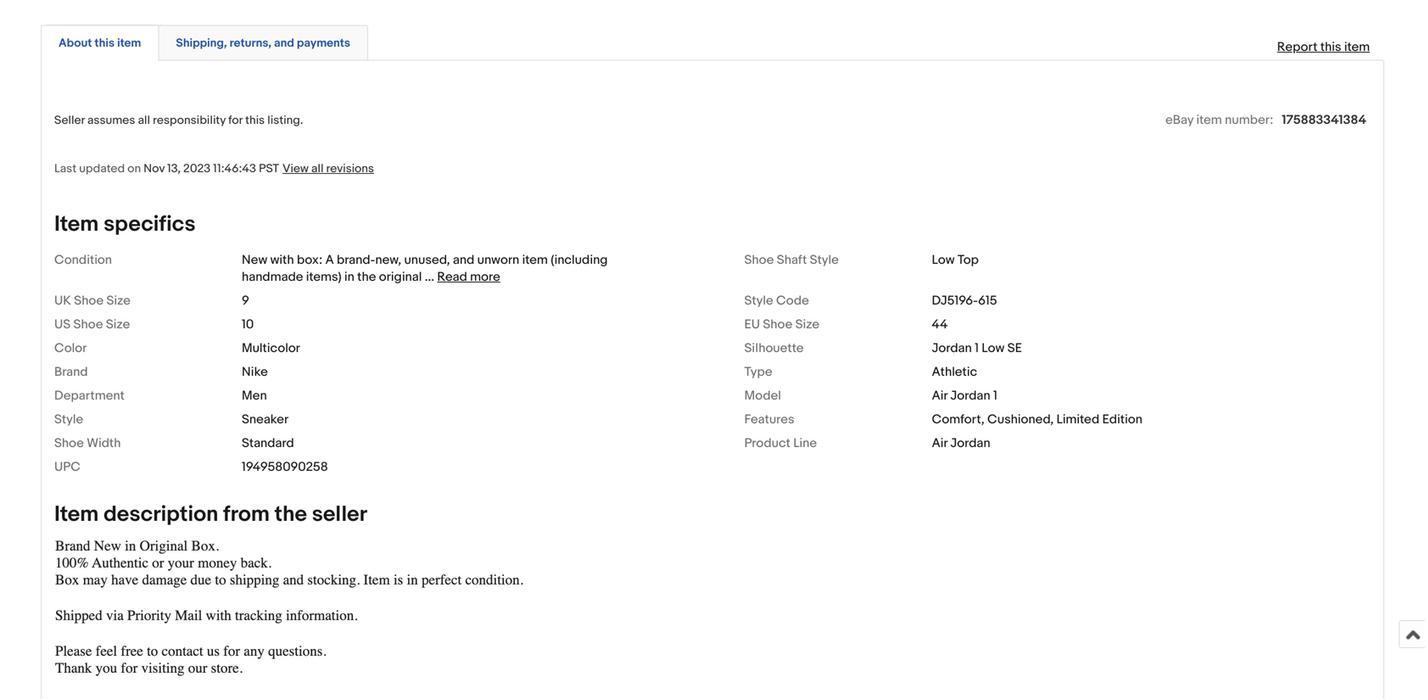 Task type: describe. For each thing, give the bounding box(es) containing it.
this for report
[[1321, 39, 1342, 55]]

men
[[242, 388, 267, 403]]

this for about
[[95, 36, 115, 50]]

standard
[[242, 436, 294, 451]]

uk
[[54, 293, 71, 308]]

athletic
[[932, 364, 978, 380]]

last
[[54, 162, 77, 176]]

size for us shoe size
[[106, 317, 130, 332]]

read more button
[[437, 269, 500, 285]]

sneaker
[[242, 412, 289, 427]]

new,
[[375, 252, 401, 268]]

for
[[228, 113, 243, 128]]

us shoe size
[[54, 317, 130, 332]]

line
[[794, 436, 817, 451]]

comfort,
[[932, 412, 985, 427]]

10
[[242, 317, 254, 332]]

on
[[128, 162, 141, 176]]

air jordan 1
[[932, 388, 998, 403]]

features
[[745, 412, 795, 427]]

upc
[[54, 459, 80, 475]]

shoe for eu shoe size
[[763, 317, 793, 332]]

seller
[[312, 501, 367, 528]]

brand-
[[337, 252, 375, 268]]

returns,
[[230, 36, 271, 50]]

low top
[[932, 252, 979, 268]]

assumes
[[87, 113, 135, 128]]

style for style
[[54, 412, 83, 427]]

multicolor
[[242, 341, 300, 356]]

item specifics
[[54, 211, 196, 238]]

a
[[325, 252, 334, 268]]

2023
[[183, 162, 211, 176]]

uk shoe size
[[54, 293, 131, 308]]

pst
[[259, 162, 279, 176]]

revisions
[[326, 162, 374, 176]]

original
[[379, 269, 422, 285]]

1 horizontal spatial this
[[245, 113, 265, 128]]

shaft
[[777, 252, 807, 268]]

11:46:43
[[213, 162, 256, 176]]

air jordan
[[932, 436, 991, 451]]

0 vertical spatial 1
[[975, 341, 979, 356]]

new with box: a brand-new, unused, and unworn item (including handmade items) in the original ...
[[242, 252, 608, 285]]

item inside new with box: a brand-new, unused, and unworn item (including handmade items) in the original ...
[[522, 252, 548, 268]]

report this item link
[[1269, 31, 1379, 63]]

item inside report this item link
[[1345, 39, 1370, 55]]

report
[[1278, 39, 1318, 55]]

shipping,
[[176, 36, 227, 50]]

condition
[[54, 252, 112, 268]]

report this item
[[1278, 39, 1370, 55]]

new
[[242, 252, 268, 268]]

ebay item number: 175883341384
[[1166, 112, 1367, 128]]

read more
[[437, 269, 500, 285]]

about this item
[[59, 36, 141, 50]]

brand
[[54, 364, 88, 380]]

specifics
[[104, 211, 196, 238]]

type
[[745, 364, 773, 380]]

shipping, returns, and payments button
[[176, 35, 350, 51]]

updated
[[79, 162, 125, 176]]

unused,
[[404, 252, 450, 268]]

about
[[59, 36, 92, 50]]

9
[[242, 293, 249, 308]]

view
[[283, 162, 309, 176]]

read
[[437, 269, 467, 285]]

2 horizontal spatial style
[[810, 252, 839, 268]]

description
[[104, 501, 218, 528]]

seller assumes all responsibility for this listing.
[[54, 113, 303, 128]]

item for item description from the seller
[[54, 501, 99, 528]]

shoe shaft style
[[745, 252, 839, 268]]



Task type: locate. For each thing, give the bounding box(es) containing it.
0 vertical spatial item
[[54, 211, 99, 238]]

1 up athletic
[[975, 341, 979, 356]]

se
[[1008, 341, 1022, 356]]

0 horizontal spatial and
[[274, 36, 294, 50]]

0 horizontal spatial all
[[138, 113, 150, 128]]

style up eu
[[745, 293, 774, 308]]

low left se
[[982, 341, 1005, 356]]

and up read more at the top left of page
[[453, 252, 475, 268]]

1 vertical spatial all
[[311, 162, 324, 176]]

handmade
[[242, 269, 303, 285]]

0 horizontal spatial style
[[54, 412, 83, 427]]

all right view
[[311, 162, 324, 176]]

2 item from the top
[[54, 501, 99, 528]]

nike
[[242, 364, 268, 380]]

style
[[810, 252, 839, 268], [745, 293, 774, 308], [54, 412, 83, 427]]

jordan for air jordan 1
[[951, 388, 991, 403]]

2 air from the top
[[932, 436, 948, 451]]

in
[[344, 269, 355, 285]]

jordan for air jordan
[[951, 436, 991, 451]]

0 horizontal spatial this
[[95, 36, 115, 50]]

1
[[975, 341, 979, 356], [994, 388, 998, 403]]

...
[[425, 269, 434, 285]]

1 horizontal spatial style
[[745, 293, 774, 308]]

jordan 1 low se
[[932, 341, 1022, 356]]

product
[[745, 436, 791, 451]]

size down uk shoe size
[[106, 317, 130, 332]]

2 horizontal spatial this
[[1321, 39, 1342, 55]]

air
[[932, 388, 948, 403], [932, 436, 948, 451]]

items)
[[306, 269, 342, 285]]

style right shaft
[[810, 252, 839, 268]]

1 vertical spatial style
[[745, 293, 774, 308]]

item up the condition
[[54, 211, 99, 238]]

0 vertical spatial air
[[932, 388, 948, 403]]

style code
[[745, 293, 809, 308]]

with
[[270, 252, 294, 268]]

this right report
[[1321, 39, 1342, 55]]

shoe for us shoe size
[[73, 317, 103, 332]]

department
[[54, 388, 125, 403]]

item down upc
[[54, 501, 99, 528]]

dj5196-615
[[932, 293, 997, 308]]

1 horizontal spatial and
[[453, 252, 475, 268]]

size down "code"
[[796, 317, 820, 332]]

listing.
[[267, 113, 303, 128]]

shoe for uk shoe size
[[74, 293, 104, 308]]

tab list containing about this item
[[41, 21, 1385, 60]]

0 horizontal spatial 1
[[975, 341, 979, 356]]

0 vertical spatial style
[[810, 252, 839, 268]]

jordan up comfort, on the bottom
[[951, 388, 991, 403]]

cushioned,
[[988, 412, 1054, 427]]

the
[[357, 269, 376, 285], [275, 501, 307, 528]]

shoe down uk shoe size
[[73, 317, 103, 332]]

air down athletic
[[932, 388, 948, 403]]

edition
[[1103, 412, 1143, 427]]

last updated on nov 13, 2023 11:46:43 pst view all revisions
[[54, 162, 374, 176]]

product line
[[745, 436, 817, 451]]

low left top
[[932, 252, 955, 268]]

about this item button
[[59, 35, 141, 51]]

all right the assumes
[[138, 113, 150, 128]]

0 horizontal spatial low
[[932, 252, 955, 268]]

the right the in
[[357, 269, 376, 285]]

size for uk shoe size
[[107, 293, 131, 308]]

this inside report this item link
[[1321, 39, 1342, 55]]

air down comfort, on the bottom
[[932, 436, 948, 451]]

jordan up athletic
[[932, 341, 972, 356]]

this right about
[[95, 36, 115, 50]]

13,
[[167, 162, 181, 176]]

0 vertical spatial and
[[274, 36, 294, 50]]

item right report
[[1345, 39, 1370, 55]]

limited
[[1057, 412, 1100, 427]]

box:
[[297, 252, 323, 268]]

175883341384
[[1282, 112, 1367, 128]]

and inside new with box: a brand-new, unused, and unworn item (including handmade items) in the original ...
[[453, 252, 475, 268]]

1 vertical spatial and
[[453, 252, 475, 268]]

top
[[958, 252, 979, 268]]

this inside about this item button
[[95, 36, 115, 50]]

0 vertical spatial the
[[357, 269, 376, 285]]

this
[[95, 36, 115, 50], [1321, 39, 1342, 55], [245, 113, 265, 128]]

comfort, cushioned, limited edition
[[932, 412, 1143, 427]]

shoe down style code
[[763, 317, 793, 332]]

194958090258
[[242, 459, 328, 475]]

style up shoe width
[[54, 412, 83, 427]]

more
[[470, 269, 500, 285]]

from
[[223, 501, 270, 528]]

item for item specifics
[[54, 211, 99, 238]]

eu
[[745, 317, 760, 332]]

seller
[[54, 113, 85, 128]]

unworn
[[477, 252, 520, 268]]

item inside about this item button
[[117, 36, 141, 50]]

tab list
[[41, 21, 1385, 60]]

silhouette
[[745, 341, 804, 356]]

item right about
[[117, 36, 141, 50]]

shoe up upc
[[54, 436, 84, 451]]

width
[[87, 436, 121, 451]]

number:
[[1225, 112, 1274, 128]]

item right "ebay"
[[1197, 112, 1222, 128]]

1 vertical spatial jordan
[[951, 388, 991, 403]]

item right unworn
[[522, 252, 548, 268]]

dj5196-
[[932, 293, 979, 308]]

code
[[776, 293, 809, 308]]

item
[[54, 211, 99, 238], [54, 501, 99, 528]]

shoe left shaft
[[745, 252, 774, 268]]

615
[[978, 293, 997, 308]]

jordan down comfort, on the bottom
[[951, 436, 991, 451]]

nov
[[144, 162, 165, 176]]

us
[[54, 317, 71, 332]]

and right returns,
[[274, 36, 294, 50]]

item description from the seller
[[54, 501, 367, 528]]

jordan
[[932, 341, 972, 356], [951, 388, 991, 403], [951, 436, 991, 451]]

0 horizontal spatial the
[[275, 501, 307, 528]]

1 horizontal spatial 1
[[994, 388, 998, 403]]

responsibility
[[153, 113, 226, 128]]

shoe width
[[54, 436, 121, 451]]

ebay
[[1166, 112, 1194, 128]]

1 vertical spatial the
[[275, 501, 307, 528]]

view all revisions link
[[279, 161, 374, 176]]

1 horizontal spatial low
[[982, 341, 1005, 356]]

2 vertical spatial jordan
[[951, 436, 991, 451]]

the right from
[[275, 501, 307, 528]]

1 vertical spatial item
[[54, 501, 99, 528]]

payments
[[297, 36, 350, 50]]

1 vertical spatial low
[[982, 341, 1005, 356]]

1 vertical spatial 1
[[994, 388, 998, 403]]

2 vertical spatial style
[[54, 412, 83, 427]]

44
[[932, 317, 948, 332]]

color
[[54, 341, 87, 356]]

air for air jordan
[[932, 436, 948, 451]]

0 vertical spatial low
[[932, 252, 955, 268]]

shoe up us shoe size at the left top
[[74, 293, 104, 308]]

1 air from the top
[[932, 388, 948, 403]]

and inside shipping, returns, and payments button
[[274, 36, 294, 50]]

the inside new with box: a brand-new, unused, and unworn item (including handmade items) in the original ...
[[357, 269, 376, 285]]

this right 'for'
[[245, 113, 265, 128]]

eu shoe size
[[745, 317, 820, 332]]

all
[[138, 113, 150, 128], [311, 162, 324, 176]]

1 item from the top
[[54, 211, 99, 238]]

(including
[[551, 252, 608, 268]]

1 up cushioned, at the right bottom of page
[[994, 388, 998, 403]]

model
[[745, 388, 781, 403]]

size for eu shoe size
[[796, 317, 820, 332]]

style for style code
[[745, 293, 774, 308]]

1 horizontal spatial the
[[357, 269, 376, 285]]

0 vertical spatial all
[[138, 113, 150, 128]]

item
[[117, 36, 141, 50], [1345, 39, 1370, 55], [1197, 112, 1222, 128], [522, 252, 548, 268]]

1 horizontal spatial all
[[311, 162, 324, 176]]

1 vertical spatial air
[[932, 436, 948, 451]]

air for air jordan 1
[[932, 388, 948, 403]]

shipping, returns, and payments
[[176, 36, 350, 50]]

size up us shoe size at the left top
[[107, 293, 131, 308]]

0 vertical spatial jordan
[[932, 341, 972, 356]]



Task type: vqa. For each thing, say whether or not it's contained in the screenshot.
Some
no



